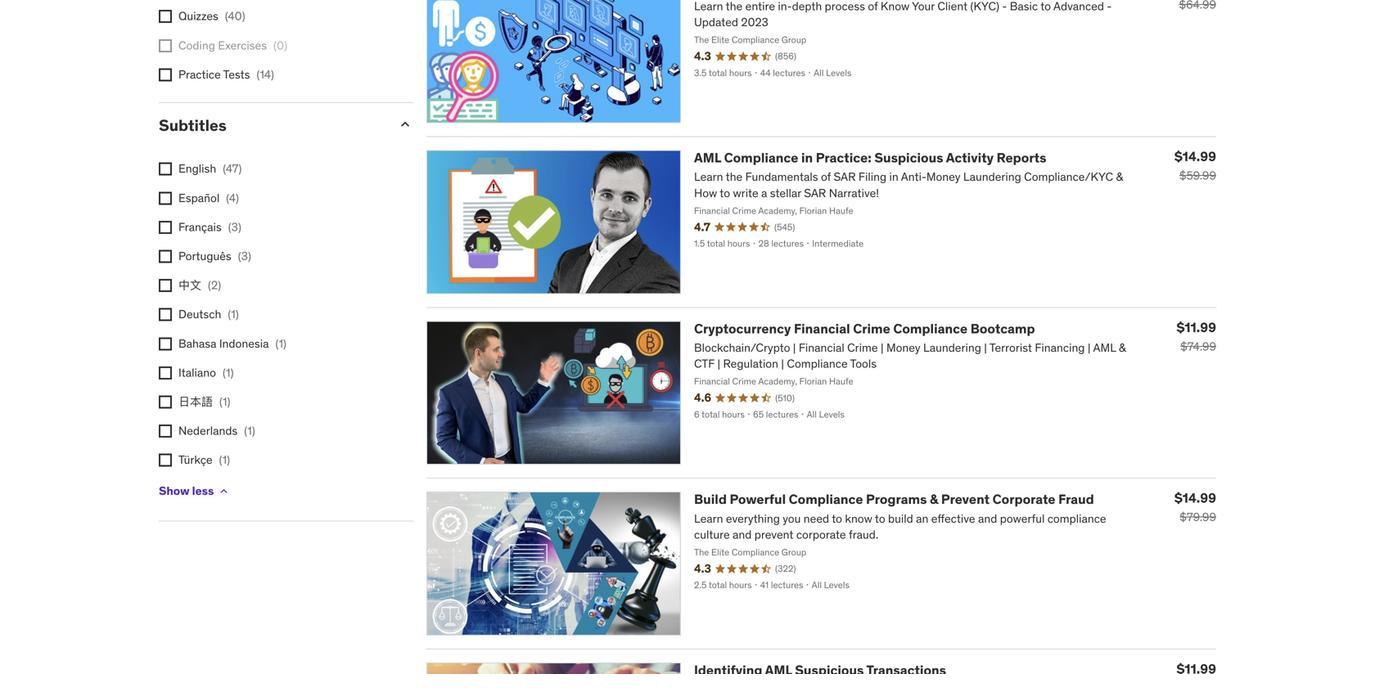 Task type: locate. For each thing, give the bounding box(es) containing it.
xsmall image left 日本語
[[159, 396, 172, 409]]

(0)
[[274, 38, 287, 53]]

small image
[[397, 116, 414, 133]]

fraud
[[1059, 491, 1095, 508]]

(3) for português (3)
[[238, 249, 251, 264]]

xsmall image for nederlands
[[159, 425, 172, 438]]

cryptocurrency financial crime compliance bootcamp link
[[694, 320, 1036, 337]]

nederlands
[[179, 424, 238, 439]]

coding
[[179, 38, 215, 53]]

(1)
[[228, 307, 239, 322], [276, 336, 287, 351], [223, 366, 234, 380], [219, 395, 230, 409], [244, 424, 255, 439], [219, 453, 230, 468]]

cryptocurrency
[[694, 320, 791, 337]]

crime
[[853, 320, 891, 337]]

xsmall image left bahasa
[[159, 338, 172, 351]]

1 vertical spatial (3)
[[238, 249, 251, 264]]

$74.99
[[1181, 339, 1217, 354]]

xsmall image left 中文
[[159, 279, 172, 292]]

xsmall image for bahasa
[[159, 338, 172, 351]]

xsmall image
[[159, 10, 172, 23], [159, 39, 172, 52], [159, 163, 172, 176], [159, 192, 172, 205], [159, 250, 172, 263], [159, 308, 172, 322], [159, 425, 172, 438]]

2 xsmall image from the top
[[159, 39, 172, 52]]

5 xsmall image from the top
[[159, 250, 172, 263]]

7 xsmall image from the top
[[159, 425, 172, 438]]

português (3)
[[179, 249, 251, 264]]

$79.99
[[1180, 510, 1217, 525]]

xsmall image left coding
[[159, 39, 172, 52]]

xsmall image left practice
[[159, 68, 172, 81]]

$14.99
[[1175, 148, 1217, 165], [1175, 490, 1217, 507]]

deutsch
[[179, 307, 221, 322]]

(1) right the nederlands
[[244, 424, 255, 439]]

(1) for nederlands (1)
[[244, 424, 255, 439]]

français (3)
[[179, 220, 241, 235]]

$11.99 $74.99
[[1177, 319, 1217, 354]]

prevent
[[942, 491, 990, 508]]

2 $14.99 from the top
[[1175, 490, 1217, 507]]

(1) right türkçe
[[219, 453, 230, 468]]

xsmall image left türkçe
[[159, 454, 172, 467]]

xsmall image for 中文
[[159, 279, 172, 292]]

$14.99 for build powerful compliance programs & prevent corporate fraud
[[1175, 490, 1217, 507]]

coding exercises (0)
[[179, 38, 287, 53]]

0 vertical spatial $14.99
[[1175, 148, 1217, 165]]

4 xsmall image from the top
[[159, 192, 172, 205]]

(3) down (4)
[[228, 220, 241, 235]]

xsmall image left português
[[159, 250, 172, 263]]

$14.99 up $59.99
[[1175, 148, 1217, 165]]

français
[[179, 220, 222, 235]]

(1) for italiano (1)
[[223, 366, 234, 380]]

(1) for deutsch (1)
[[228, 307, 239, 322]]

1 vertical spatial $14.99
[[1175, 490, 1217, 507]]

1 xsmall image from the top
[[159, 10, 172, 23]]

xsmall image left français
[[159, 221, 172, 234]]

aml compliance in practice: suspicious activity reports link
[[694, 149, 1047, 166]]

xsmall image left english at top left
[[159, 163, 172, 176]]

xsmall image left the nederlands
[[159, 425, 172, 438]]

italiano
[[179, 366, 216, 380]]

show less
[[159, 484, 214, 499]]

compliance left in
[[724, 149, 799, 166]]

deutsch (1)
[[179, 307, 239, 322]]

(1) up the bahasa indonesia (1)
[[228, 307, 239, 322]]

xsmall image right less
[[217, 485, 230, 498]]

(1) down the bahasa indonesia (1)
[[223, 366, 234, 380]]

$14.99 for aml compliance in practice: suspicious activity reports
[[1175, 148, 1217, 165]]

xsmall image inside show less button
[[217, 485, 230, 498]]

suspicious
[[875, 149, 944, 166]]

中文 (2)
[[179, 278, 221, 293]]

$59.99
[[1180, 168, 1217, 183]]

compliance right the powerful
[[789, 491, 864, 508]]

(40)
[[225, 9, 245, 23]]

compliance
[[724, 149, 799, 166], [894, 320, 968, 337], [789, 491, 864, 508]]

compliance right crime
[[894, 320, 968, 337]]

quizzes
[[179, 9, 219, 23]]

xsmall image left italiano
[[159, 367, 172, 380]]

$11.99
[[1177, 319, 1217, 336]]

xsmall image left español at top left
[[159, 192, 172, 205]]

6 xsmall image from the top
[[159, 308, 172, 322]]

(3) right português
[[238, 249, 251, 264]]

bahasa
[[179, 336, 217, 351]]

practice
[[179, 67, 221, 82]]

xsmall image left quizzes
[[159, 10, 172, 23]]

(1) right 日本語
[[219, 395, 230, 409]]

(3)
[[228, 220, 241, 235], [238, 249, 251, 264]]

1 $14.99 from the top
[[1175, 148, 1217, 165]]

3 xsmall image from the top
[[159, 163, 172, 176]]

aml compliance in practice: suspicious activity reports
[[694, 149, 1047, 166]]

quizzes (40)
[[179, 9, 245, 23]]

español
[[179, 191, 220, 205]]

xsmall image left deutsch
[[159, 308, 172, 322]]

中文
[[179, 278, 201, 293]]

$14.99 up $79.99
[[1175, 490, 1217, 507]]

português
[[179, 249, 232, 264]]

show less button
[[159, 475, 230, 508]]

xsmall image
[[159, 68, 172, 81], [159, 221, 172, 234], [159, 279, 172, 292], [159, 338, 172, 351], [159, 367, 172, 380], [159, 396, 172, 409], [159, 454, 172, 467], [217, 485, 230, 498]]

xsmall image for coding
[[159, 39, 172, 52]]

$14.99 $79.99
[[1175, 490, 1217, 525]]

0 vertical spatial (3)
[[228, 220, 241, 235]]



Task type: vqa. For each thing, say whether or not it's contained in the screenshot.
not to the left
no



Task type: describe. For each thing, give the bounding box(es) containing it.
tests
[[223, 67, 250, 82]]

xsmall image for español
[[159, 192, 172, 205]]

less
[[192, 484, 214, 499]]

exercises
[[218, 38, 267, 53]]

corporate
[[993, 491, 1056, 508]]

(1) for türkçe (1)
[[219, 453, 230, 468]]

日本語
[[179, 395, 213, 409]]

xsmall image for italiano
[[159, 367, 172, 380]]

español (4)
[[179, 191, 239, 205]]

english
[[179, 162, 216, 176]]

practice:
[[816, 149, 872, 166]]

subtitles
[[159, 115, 227, 135]]

activity
[[946, 149, 994, 166]]

(1) for 日本語 (1)
[[219, 395, 230, 409]]

xsmall image for english
[[159, 163, 172, 176]]

english (47)
[[179, 162, 242, 176]]

subtitles button
[[159, 115, 384, 135]]

türkçe (1)
[[179, 453, 230, 468]]

build powerful compliance programs & prevent corporate fraud link
[[694, 491, 1095, 508]]

cryptocurrency financial crime compliance bootcamp
[[694, 320, 1036, 337]]

programs
[[866, 491, 927, 508]]

italiano (1)
[[179, 366, 234, 380]]

(2)
[[208, 278, 221, 293]]

build
[[694, 491, 727, 508]]

aml
[[694, 149, 721, 166]]

indonesia
[[219, 336, 269, 351]]

&
[[930, 491, 939, 508]]

xsmall image for français
[[159, 221, 172, 234]]

xsmall image for türkçe
[[159, 454, 172, 467]]

(3) for français (3)
[[228, 220, 241, 235]]

türkçe
[[179, 453, 213, 468]]

practice tests (14)
[[179, 67, 274, 82]]

xsmall image for português
[[159, 250, 172, 263]]

xsmall image for deutsch
[[159, 308, 172, 322]]

0 vertical spatial compliance
[[724, 149, 799, 166]]

xsmall image for practice
[[159, 68, 172, 81]]

(14)
[[257, 67, 274, 82]]

(4)
[[226, 191, 239, 205]]

$14.99 $59.99
[[1175, 148, 1217, 183]]

xsmall image for quizzes
[[159, 10, 172, 23]]

日本語 (1)
[[179, 395, 230, 409]]

(47)
[[223, 162, 242, 176]]

show
[[159, 484, 190, 499]]

powerful
[[730, 491, 786, 508]]

bootcamp
[[971, 320, 1036, 337]]

(1) right indonesia on the left of the page
[[276, 336, 287, 351]]

1 vertical spatial compliance
[[894, 320, 968, 337]]

nederlands (1)
[[179, 424, 255, 439]]

build powerful compliance programs & prevent corporate fraud
[[694, 491, 1095, 508]]

in
[[802, 149, 813, 166]]

xsmall image for 日本語
[[159, 396, 172, 409]]

2 vertical spatial compliance
[[789, 491, 864, 508]]

bahasa indonesia (1)
[[179, 336, 287, 351]]

reports
[[997, 149, 1047, 166]]

financial
[[794, 320, 851, 337]]



